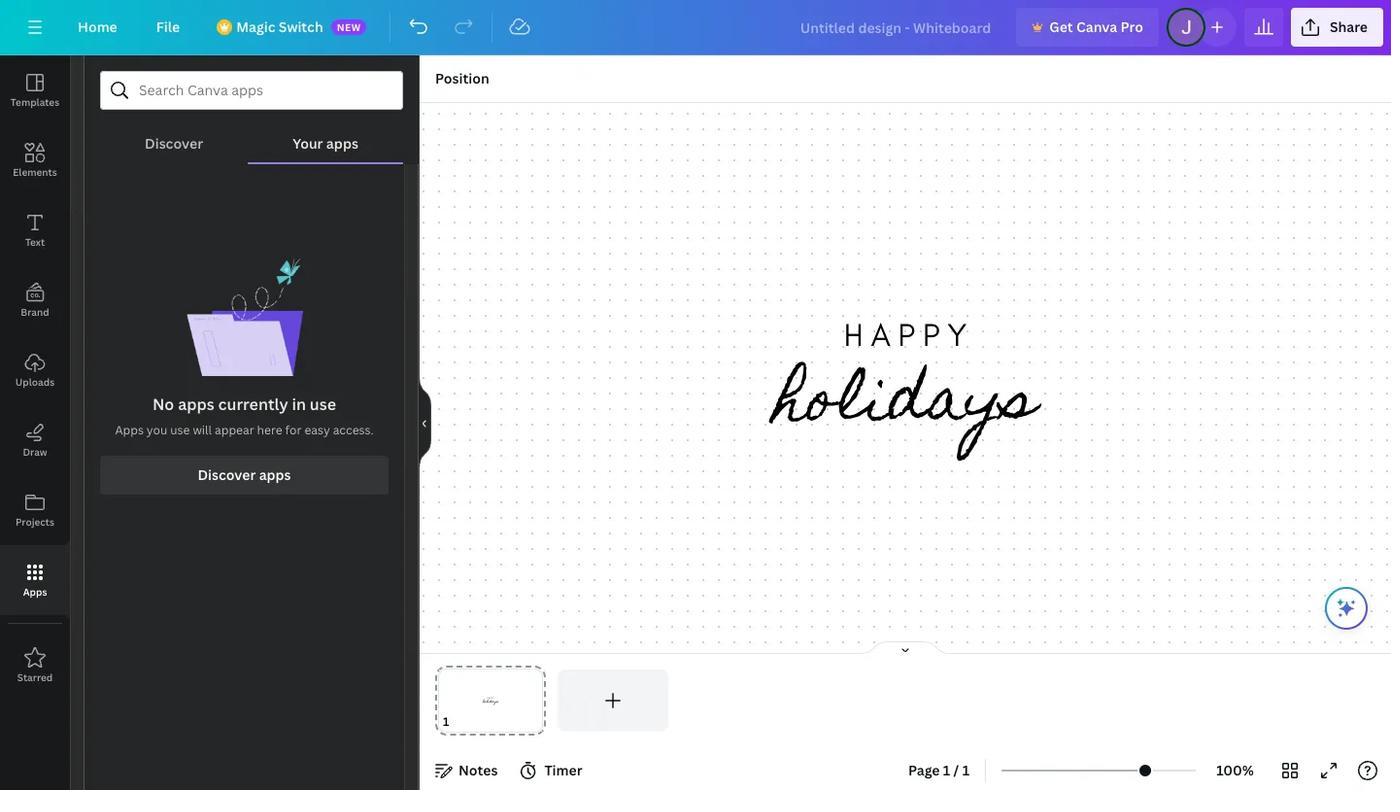 Task type: describe. For each thing, give the bounding box(es) containing it.
file button
[[141, 8, 195, 47]]

templates
[[11, 95, 59, 109]]

share button
[[1291, 8, 1384, 47]]

get canva pro button
[[1017, 8, 1159, 47]]

2 1 from the left
[[963, 761, 970, 779]]

here
[[257, 422, 282, 438]]

side panel tab list
[[0, 55, 70, 701]]

brand
[[21, 305, 49, 319]]

brand button
[[0, 265, 70, 335]]

apps inside no apps currently in use apps you use will appear here for easy access.
[[115, 422, 144, 438]]

share
[[1330, 17, 1368, 36]]

notes button
[[428, 755, 506, 786]]

draw button
[[0, 405, 70, 475]]

text
[[25, 235, 45, 249]]

page 1 / 1
[[909, 761, 970, 779]]

text button
[[0, 195, 70, 265]]

0 vertical spatial use
[[310, 394, 336, 415]]

discover button
[[100, 110, 248, 162]]

empty folder image displayed when there are no installed apps image
[[186, 258, 303, 376]]

templates button
[[0, 55, 70, 125]]

magic switch
[[236, 17, 323, 36]]

discover apps
[[198, 466, 291, 484]]

Page title text field
[[458, 712, 465, 732]]

draw
[[23, 445, 47, 459]]

apps inside button
[[23, 585, 47, 599]]

apps for your
[[326, 134, 359, 153]]

timer
[[545, 761, 583, 779]]

you
[[147, 422, 167, 438]]

Search Canva apps search field
[[139, 72, 364, 109]]

timer button
[[514, 755, 590, 786]]

starred
[[17, 670, 53, 684]]

uploads
[[15, 375, 55, 389]]

1 vertical spatial use
[[170, 422, 190, 438]]

access.
[[333, 422, 374, 438]]



Task type: vqa. For each thing, say whether or not it's contained in the screenshot.
a to the bottom
no



Task type: locate. For each thing, give the bounding box(es) containing it.
Design title text field
[[785, 8, 1009, 47]]

/
[[954, 761, 959, 779]]

uploads button
[[0, 335, 70, 405]]

apps inside no apps currently in use apps you use will appear here for easy access.
[[178, 394, 215, 415]]

your
[[293, 134, 323, 153]]

appear
[[215, 422, 254, 438]]

apps left you
[[115, 422, 144, 438]]

canva assistant image
[[1335, 597, 1358, 620]]

projects
[[16, 515, 54, 529]]

main menu bar
[[0, 0, 1392, 55]]

starred button
[[0, 631, 70, 701]]

1
[[943, 761, 951, 779], [963, 761, 970, 779]]

for
[[285, 422, 302, 438]]

1 right the /
[[963, 761, 970, 779]]

home
[[78, 17, 117, 36]]

no
[[153, 394, 174, 415]]

1 vertical spatial apps
[[23, 585, 47, 599]]

discover for discover apps
[[198, 466, 256, 484]]

apps
[[326, 134, 359, 153], [178, 394, 215, 415], [259, 466, 291, 484]]

elements button
[[0, 125, 70, 195]]

apps right the your
[[326, 134, 359, 153]]

apps button
[[0, 545, 70, 615]]

notes
[[459, 761, 498, 779]]

discover apps button
[[100, 456, 389, 495]]

apps down here
[[259, 466, 291, 484]]

your apps
[[293, 134, 359, 153]]

page
[[909, 761, 940, 779]]

will
[[193, 422, 212, 438]]

apps down the projects
[[23, 585, 47, 599]]

position
[[435, 69, 489, 87]]

page 1 image
[[435, 670, 546, 732]]

use right in
[[310, 394, 336, 415]]

get
[[1050, 17, 1073, 36]]

currently
[[218, 394, 288, 415]]

0 vertical spatial apps
[[326, 134, 359, 153]]

100% button
[[1204, 755, 1267, 786]]

apps for no
[[178, 394, 215, 415]]

0 horizontal spatial apps
[[23, 585, 47, 599]]

1 horizontal spatial apps
[[259, 466, 291, 484]]

file
[[156, 17, 180, 36]]

1 left the /
[[943, 761, 951, 779]]

1 horizontal spatial use
[[310, 394, 336, 415]]

new
[[337, 20, 361, 34]]

0 vertical spatial discover
[[145, 134, 203, 153]]

0 horizontal spatial use
[[170, 422, 190, 438]]

discover
[[145, 134, 203, 153], [198, 466, 256, 484]]

in
[[292, 394, 306, 415]]

get canva pro
[[1050, 17, 1144, 36]]

canva
[[1077, 17, 1118, 36]]

1 vertical spatial apps
[[178, 394, 215, 415]]

discover down 'search canva apps' search box
[[145, 134, 203, 153]]

projects button
[[0, 475, 70, 545]]

easy
[[305, 422, 330, 438]]

switch
[[279, 17, 323, 36]]

100%
[[1217, 761, 1254, 779]]

apps up will
[[178, 394, 215, 415]]

2 vertical spatial apps
[[259, 466, 291, 484]]

magic
[[236, 17, 275, 36]]

0 horizontal spatial apps
[[178, 394, 215, 415]]

1 vertical spatial discover
[[198, 466, 256, 484]]

happy
[[844, 316, 975, 354]]

your apps button
[[248, 110, 403, 162]]

apps for discover
[[259, 466, 291, 484]]

use
[[310, 394, 336, 415], [170, 422, 190, 438]]

2 horizontal spatial apps
[[326, 134, 359, 153]]

no apps currently in use apps you use will appear here for easy access.
[[115, 394, 374, 438]]

pro
[[1121, 17, 1144, 36]]

position button
[[428, 63, 497, 94]]

hide image
[[419, 376, 431, 469]]

1 1 from the left
[[943, 761, 951, 779]]

discover for discover
[[145, 134, 203, 153]]

use left will
[[170, 422, 190, 438]]

elements
[[13, 165, 57, 179]]

1 horizontal spatial 1
[[963, 761, 970, 779]]

home link
[[62, 8, 133, 47]]

0 vertical spatial apps
[[115, 422, 144, 438]]

0 horizontal spatial 1
[[943, 761, 951, 779]]

hide pages image
[[859, 640, 952, 656]]

holidays
[[774, 343, 1037, 467]]

1 horizontal spatial apps
[[115, 422, 144, 438]]

discover down appear
[[198, 466, 256, 484]]

apps
[[115, 422, 144, 438], [23, 585, 47, 599]]



